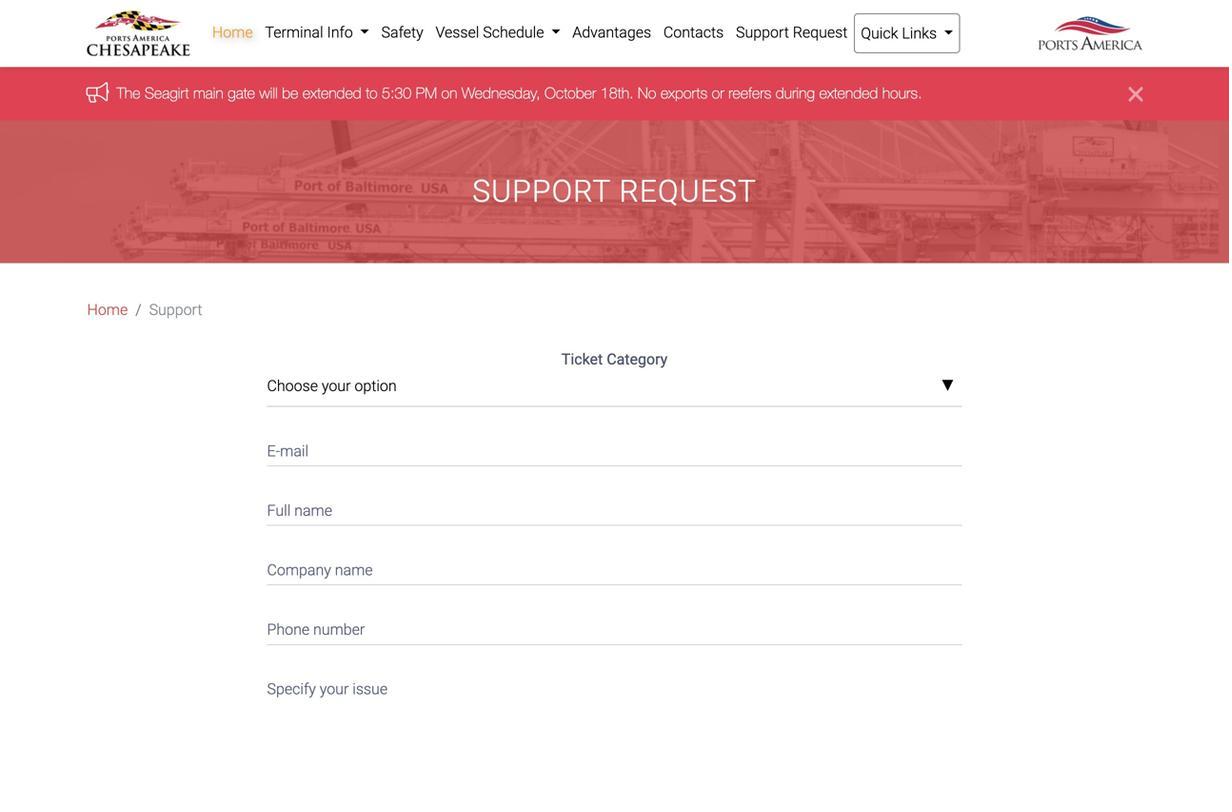 Task type: locate. For each thing, give the bounding box(es) containing it.
0 vertical spatial home
[[212, 23, 253, 41]]

1 vertical spatial name
[[335, 561, 373, 580]]

links
[[902, 24, 937, 42]]

1 horizontal spatial home
[[212, 23, 253, 41]]

1 horizontal spatial extended
[[820, 84, 878, 102]]

support inside support request link
[[736, 23, 789, 41]]

1 vertical spatial request
[[620, 174, 757, 209]]

extended right during
[[820, 84, 878, 102]]

0 horizontal spatial name
[[294, 502, 332, 520]]

vessel
[[436, 23, 479, 41]]

0 vertical spatial request
[[793, 23, 848, 41]]

home link
[[206, 13, 259, 51], [87, 298, 128, 321]]

1 vertical spatial home link
[[87, 298, 128, 321]]

category
[[607, 350, 668, 368]]

quick links
[[861, 24, 941, 42]]

home inside home link
[[212, 23, 253, 41]]

0 horizontal spatial support
[[149, 301, 202, 319]]

no
[[638, 84, 657, 102]]

pm
[[416, 84, 437, 102]]

0 vertical spatial home link
[[206, 13, 259, 51]]

or
[[712, 84, 725, 102]]

your left issue
[[320, 681, 349, 699]]

exports
[[661, 84, 708, 102]]

2 horizontal spatial support
[[736, 23, 789, 41]]

E-mail email field
[[267, 430, 962, 467]]

quick
[[861, 24, 899, 42]]

to
[[366, 84, 378, 102]]

0 horizontal spatial request
[[620, 174, 757, 209]]

name for full name
[[294, 502, 332, 520]]

name right full
[[294, 502, 332, 520]]

terminal info
[[265, 23, 357, 41]]

0 vertical spatial support request
[[736, 23, 848, 41]]

support request link
[[730, 13, 854, 51]]

contacts
[[664, 23, 724, 41]]

seagirt
[[145, 84, 189, 102]]

your for specify
[[320, 681, 349, 699]]

extended left to
[[303, 84, 362, 102]]

18th.
[[601, 84, 634, 102]]

name
[[294, 502, 332, 520], [335, 561, 373, 580]]

your
[[322, 377, 351, 395], [320, 681, 349, 699]]

during
[[776, 84, 815, 102]]

extended
[[303, 84, 362, 102], [820, 84, 878, 102]]

name right company
[[335, 561, 373, 580]]

reefers
[[729, 84, 772, 102]]

support request
[[736, 23, 848, 41], [472, 174, 757, 209]]

vessel schedule link
[[430, 13, 567, 51]]

number
[[313, 621, 365, 639]]

1 vertical spatial your
[[320, 681, 349, 699]]

specify your issue
[[267, 681, 388, 699]]

company name
[[267, 561, 373, 580]]

on
[[441, 84, 458, 102]]

support
[[736, 23, 789, 41], [472, 174, 611, 209], [149, 301, 202, 319]]

home for home link to the left
[[87, 301, 128, 319]]

home for topmost home link
[[212, 23, 253, 41]]

the seagirt main gate will be extended to 5:30 pm on wednesday, october 18th.  no exports or reefers during extended hours.
[[117, 84, 922, 102]]

1 horizontal spatial home link
[[206, 13, 259, 51]]

choose
[[267, 377, 318, 395]]

request
[[793, 23, 848, 41], [620, 174, 757, 209]]

info
[[327, 23, 353, 41]]

ticket
[[562, 350, 603, 368]]

mail
[[280, 442, 309, 460]]

1 vertical spatial support
[[472, 174, 611, 209]]

0 horizontal spatial home
[[87, 301, 128, 319]]

0 vertical spatial support
[[736, 23, 789, 41]]

Company name text field
[[267, 549, 962, 586]]

october
[[545, 84, 597, 102]]

1 horizontal spatial name
[[335, 561, 373, 580]]

hours.
[[883, 84, 922, 102]]

your left option
[[322, 377, 351, 395]]

phone
[[267, 621, 310, 639]]

terminal info link
[[259, 13, 375, 51]]

0 vertical spatial name
[[294, 502, 332, 520]]

home
[[212, 23, 253, 41], [87, 301, 128, 319]]

2 extended from the left
[[820, 84, 878, 102]]

safety link
[[375, 13, 430, 51]]

0 horizontal spatial extended
[[303, 84, 362, 102]]

1 vertical spatial home
[[87, 301, 128, 319]]

e-mail
[[267, 442, 309, 460]]

0 vertical spatial your
[[322, 377, 351, 395]]



Task type: vqa. For each thing, say whether or not it's contained in the screenshot.
Specify
yes



Task type: describe. For each thing, give the bounding box(es) containing it.
1 extended from the left
[[303, 84, 362, 102]]

advantages
[[573, 23, 652, 41]]

safety
[[381, 23, 424, 41]]

main
[[193, 84, 224, 102]]

Full name text field
[[267, 490, 962, 526]]

quick links link
[[854, 13, 961, 53]]

full name
[[267, 502, 332, 520]]

wednesday,
[[462, 84, 541, 102]]

phone number
[[267, 621, 365, 639]]

name for company name
[[335, 561, 373, 580]]

specify
[[267, 681, 316, 699]]

e-
[[267, 442, 280, 460]]

the
[[117, 84, 140, 102]]

0 horizontal spatial home link
[[87, 298, 128, 321]]

terminal
[[265, 23, 323, 41]]

2 vertical spatial support
[[149, 301, 202, 319]]

option
[[355, 377, 397, 395]]

Phone number text field
[[267, 609, 962, 646]]

vessel schedule
[[436, 23, 548, 41]]

support request inside support request link
[[736, 23, 848, 41]]

the seagirt main gate will be extended to 5:30 pm on wednesday, october 18th.  no exports or reefers during extended hours. alert
[[0, 67, 1230, 120]]

ticket category
[[562, 350, 668, 368]]

company
[[267, 561, 331, 580]]

will
[[259, 84, 278, 102]]

5:30
[[382, 84, 412, 102]]

1 horizontal spatial request
[[793, 23, 848, 41]]

close image
[[1129, 82, 1143, 105]]

1 horizontal spatial support
[[472, 174, 611, 209]]

▼
[[942, 378, 955, 394]]

bullhorn image
[[86, 82, 117, 102]]

be
[[282, 84, 298, 102]]

the seagirt main gate will be extended to 5:30 pm on wednesday, october 18th.  no exports or reefers during extended hours. link
[[117, 84, 922, 102]]

your for choose
[[322, 377, 351, 395]]

choose your option
[[267, 377, 397, 395]]

issue
[[353, 681, 388, 699]]

advantages link
[[567, 13, 658, 51]]

Specify your issue text field
[[267, 668, 962, 808]]

schedule
[[483, 23, 544, 41]]

1 vertical spatial support request
[[472, 174, 757, 209]]

full
[[267, 502, 291, 520]]

gate
[[228, 84, 255, 102]]

contacts link
[[658, 13, 730, 51]]



